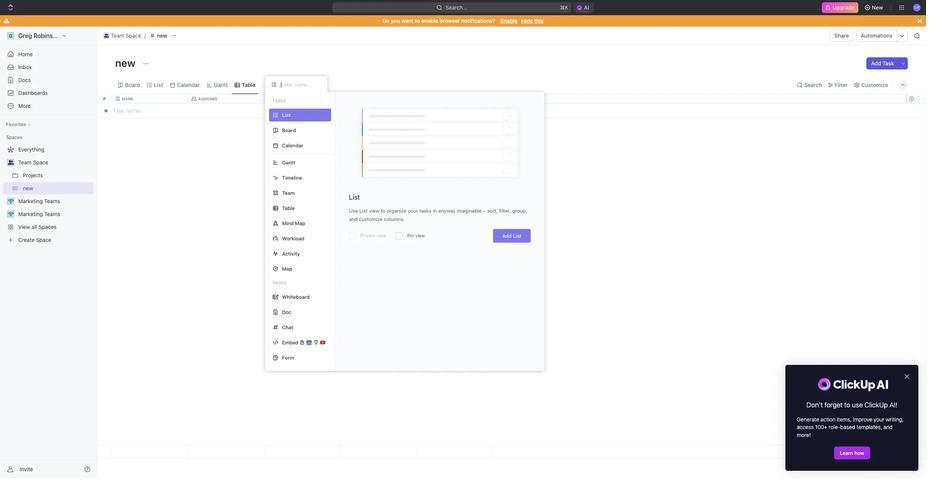 Task type: describe. For each thing, give the bounding box(es) containing it.
to inside × dialog
[[845, 402, 851, 410]]

hide
[[521, 17, 533, 24]]

learn
[[840, 451, 853, 457]]

dashboards link
[[3, 87, 94, 99]]

1 vertical spatial board
[[282, 127, 296, 133]]

customize
[[359, 216, 383, 222]]

search button
[[795, 80, 824, 90]]

row group inside # grid
[[907, 446, 926, 459]]

clickup
[[865, 402, 888, 410]]

doc
[[282, 309, 291, 315]]

add for add list
[[502, 233, 512, 239]]

action
[[821, 417, 836, 423]]

Enter name... field
[[280, 81, 321, 88]]

this
[[534, 17, 544, 24]]

mind
[[282, 220, 294, 226]]

home
[[18, 51, 33, 57]]

ai!
[[890, 402, 898, 410]]

2 horizontal spatial team
[[282, 190, 295, 196]]

view button
[[265, 80, 290, 90]]

use
[[349, 208, 358, 214]]

automations button
[[857, 30, 897, 41]]

workload
[[282, 236, 304, 242]]

× dialog
[[786, 365, 919, 471]]

private
[[360, 233, 375, 239]]

1 vertical spatial team space link
[[18, 157, 92, 169]]

whiteboard
[[282, 294, 310, 300]]

notifications?
[[461, 17, 495, 24]]

calendar link
[[176, 80, 200, 90]]

based
[[841, 425, 855, 431]]

0 horizontal spatial table
[[242, 82, 256, 88]]

search
[[805, 82, 822, 88]]

embed
[[282, 340, 298, 346]]

sidebar navigation
[[0, 27, 97, 479]]

team inside the sidebar navigation
[[18, 159, 31, 166]]

use
[[852, 402, 863, 410]]

inbox
[[18, 64, 32, 70]]

invite
[[20, 466, 33, 473]]

filter,
[[499, 208, 511, 214]]

imaginable
[[457, 208, 482, 214]]

forget
[[825, 402, 843, 410]]

0 vertical spatial team space link
[[102, 31, 143, 40]]

templates,
[[857, 425, 882, 431]]

add for add task
[[871, 60, 881, 67]]

mind map
[[282, 220, 305, 226]]

# grid
[[97, 94, 926, 459]]

improve
[[853, 417, 873, 423]]

user group image inside the sidebar navigation
[[8, 160, 13, 165]]

learn how button
[[834, 447, 871, 460]]

customize
[[862, 82, 888, 88]]

dashboards
[[18, 90, 48, 96]]

sort,
[[487, 208, 498, 214]]

list inside use list view to organize your tasks in anyway imaginable – sort, filter, group, and customize columns.
[[359, 208, 368, 214]]

1 horizontal spatial team space
[[111, 32, 141, 39]]

share button
[[830, 30, 854, 42]]

columns.
[[384, 216, 405, 222]]

activity
[[282, 251, 300, 257]]

view inside use list view to organize your tasks in anyway imaginable – sort, filter, group, and customize columns.
[[369, 208, 379, 214]]

0 horizontal spatial gantt
[[214, 82, 228, 88]]

favorites button
[[3, 120, 34, 129]]

task
[[883, 60, 894, 67]]

in
[[433, 208, 437, 214]]

your inside use list view to organize your tasks in anyway imaginable – sort, filter, group, and customize columns.
[[408, 208, 418, 214]]

anyway
[[438, 208, 455, 214]]

timeline
[[282, 175, 302, 181]]

gantt link
[[212, 80, 228, 90]]

don't forget to use clickup ai!
[[807, 402, 898, 410]]

search...
[[446, 4, 467, 11]]

pin
[[407, 233, 414, 239]]

view for pin
[[415, 233, 425, 239]]

#
[[103, 96, 106, 102]]

and inside use list view to organize your tasks in anyway imaginable – sort, filter, group, and customize columns.
[[349, 216, 358, 222]]

access
[[797, 425, 814, 431]]

1 vertical spatial gantt
[[282, 160, 295, 166]]

0 vertical spatial board
[[125, 82, 140, 88]]

row inside # grid
[[112, 94, 492, 104]]

0 vertical spatial map
[[295, 220, 305, 226]]

new
[[872, 4, 883, 11]]

× button
[[904, 371, 910, 382]]

list up use at the left top of the page
[[349, 194, 360, 202]]

form
[[282, 355, 294, 361]]

space inside the sidebar navigation
[[33, 159, 48, 166]]

1 horizontal spatial table
[[282, 205, 295, 211]]

tasks
[[273, 98, 286, 103]]

pages
[[273, 281, 286, 286]]

generate action items, improve your writing, access 100+ role-based templates, and more!
[[797, 417, 905, 439]]

automations
[[861, 32, 893, 39]]

view for private
[[377, 233, 386, 239]]

chat
[[282, 325, 293, 331]]

writing,
[[886, 417, 904, 423]]



Task type: locate. For each thing, give the bounding box(es) containing it.
team space left the /
[[111, 32, 141, 39]]

to left 'use' at the right of the page
[[845, 402, 851, 410]]

list link
[[153, 80, 163, 90]]

view
[[275, 82, 287, 88]]

gantt
[[214, 82, 228, 88], [282, 160, 295, 166]]

board down tasks in the top of the page
[[282, 127, 296, 133]]

and inside generate action items, improve your writing, access 100+ role-based templates, and more!
[[884, 425, 893, 431]]

1 horizontal spatial team
[[111, 32, 124, 39]]

new right the /
[[157, 32, 167, 39]]

team space inside the sidebar navigation
[[18, 159, 48, 166]]

your inside generate action items, improve your writing, access 100+ role-based templates, and more!
[[874, 417, 885, 423]]

add list
[[502, 233, 522, 239]]

0 vertical spatial team space
[[111, 32, 141, 39]]

1 vertical spatial to
[[381, 208, 385, 214]]

1 horizontal spatial new
[[157, 32, 167, 39]]

calendar
[[177, 82, 200, 88], [282, 142, 303, 148]]

home link
[[3, 48, 94, 60]]

1 horizontal spatial your
[[874, 417, 885, 423]]

add task
[[871, 60, 894, 67]]

list right board link
[[154, 82, 163, 88]]

2 horizontal spatial to
[[845, 402, 851, 410]]

add inside button
[[871, 60, 881, 67]]

new
[[157, 32, 167, 39], [115, 57, 138, 69]]

1 vertical spatial user group image
[[8, 160, 13, 165]]

and
[[349, 216, 358, 222], [884, 425, 893, 431]]

private view
[[360, 233, 386, 239]]

0 vertical spatial gantt
[[214, 82, 228, 88]]

1 vertical spatial and
[[884, 425, 893, 431]]

enable
[[421, 17, 438, 24]]

map down activity
[[282, 266, 292, 272]]

0 horizontal spatial add
[[502, 233, 512, 239]]

0 horizontal spatial to
[[381, 208, 385, 214]]

to inside use list view to organize your tasks in anyway imaginable – sort, filter, group, and customize columns.
[[381, 208, 385, 214]]

map right mind
[[295, 220, 305, 226]]

do
[[383, 17, 390, 24]]

view right pin
[[415, 233, 425, 239]]

1 horizontal spatial board
[[282, 127, 296, 133]]

1 horizontal spatial team space link
[[102, 31, 143, 40]]

share
[[835, 32, 849, 39]]

0 vertical spatial and
[[349, 216, 358, 222]]

team
[[111, 32, 124, 39], [18, 159, 31, 166], [282, 190, 295, 196]]

0 horizontal spatial team space
[[18, 159, 48, 166]]

your up templates,
[[874, 417, 885, 423]]

new up board link
[[115, 57, 138, 69]]

team space
[[111, 32, 141, 39], [18, 159, 48, 166]]

organize
[[387, 208, 407, 214]]

0 vertical spatial calendar
[[177, 82, 200, 88]]

2 vertical spatial team
[[282, 190, 295, 196]]

board
[[125, 82, 140, 88], [282, 127, 296, 133]]

new link
[[147, 31, 169, 40]]

calendar right list link
[[177, 82, 200, 88]]

board link
[[124, 80, 140, 90]]

0 vertical spatial space
[[126, 32, 141, 39]]

1 horizontal spatial space
[[126, 32, 141, 39]]

team space link
[[102, 31, 143, 40], [18, 157, 92, 169]]

0 vertical spatial table
[[242, 82, 256, 88]]

1 horizontal spatial gantt
[[282, 160, 295, 166]]

0 horizontal spatial new
[[115, 57, 138, 69]]

1 vertical spatial add
[[502, 233, 512, 239]]

and down writing, at bottom
[[884, 425, 893, 431]]

add down filter,
[[502, 233, 512, 239]]

add task button
[[867, 57, 899, 70]]

customize button
[[852, 80, 891, 90]]

1 horizontal spatial map
[[295, 220, 305, 226]]

0 horizontal spatial map
[[282, 266, 292, 272]]

upgrade link
[[822, 2, 858, 13]]

table link
[[240, 80, 256, 90]]

team down timeline
[[282, 190, 295, 196]]

pin view
[[407, 233, 425, 239]]

learn how
[[840, 451, 864, 457]]

–
[[483, 208, 486, 214]]

add left task
[[871, 60, 881, 67]]

user group image
[[104, 34, 109, 38], [8, 160, 13, 165]]

view right private
[[377, 233, 386, 239]]

0 vertical spatial team
[[111, 32, 124, 39]]

table right "gantt" link
[[242, 82, 256, 88]]

gantt left table link
[[214, 82, 228, 88]]

0 horizontal spatial team
[[18, 159, 31, 166]]

to right want on the left top of page
[[415, 17, 420, 24]]

0 horizontal spatial and
[[349, 216, 358, 222]]

0 vertical spatial new
[[157, 32, 167, 39]]

do you want to enable browser notifications? enable hide this
[[383, 17, 544, 24]]

1 vertical spatial your
[[874, 417, 885, 423]]

gantt up timeline
[[282, 160, 295, 166]]

0 vertical spatial user group image
[[104, 34, 109, 38]]

/
[[144, 32, 146, 39]]

0 vertical spatial your
[[408, 208, 418, 214]]

1 vertical spatial space
[[33, 159, 48, 166]]

0 vertical spatial to
[[415, 17, 420, 24]]

to for view
[[381, 208, 385, 214]]

0 horizontal spatial your
[[408, 208, 418, 214]]

how
[[855, 451, 864, 457]]

view
[[369, 208, 379, 214], [377, 233, 386, 239], [415, 233, 425, 239]]

more!
[[797, 432, 811, 439]]

1 horizontal spatial add
[[871, 60, 881, 67]]

you
[[391, 17, 400, 24]]

to for want
[[415, 17, 420, 24]]

browser
[[440, 17, 460, 24]]

row group
[[907, 446, 926, 459]]

0 horizontal spatial calendar
[[177, 82, 200, 88]]

0 horizontal spatial team space link
[[18, 157, 92, 169]]

view button
[[265, 76, 290, 94]]

don't
[[807, 402, 823, 410]]

add
[[871, 60, 881, 67], [502, 233, 512, 239]]

table
[[242, 82, 256, 88], [282, 205, 295, 211]]

0 vertical spatial add
[[871, 60, 881, 67]]

table up mind
[[282, 205, 295, 211]]

favorites
[[6, 122, 26, 127]]

docs
[[18, 77, 31, 83]]

role-
[[829, 425, 841, 431]]

100+
[[815, 425, 828, 431]]

to left the organize
[[381, 208, 385, 214]]

tasks
[[419, 208, 432, 214]]

press space to select this row. row
[[112, 446, 492, 459]]

and down use at the left top of the page
[[349, 216, 358, 222]]

1 vertical spatial team space
[[18, 159, 48, 166]]

team left the /
[[111, 32, 124, 39]]

map
[[295, 220, 305, 226], [282, 266, 292, 272]]

2 vertical spatial to
[[845, 402, 851, 410]]

calendar up timeline
[[282, 142, 303, 148]]

your left tasks
[[408, 208, 418, 214]]

enable
[[501, 17, 518, 24]]

1 horizontal spatial to
[[415, 17, 420, 24]]

group,
[[512, 208, 527, 214]]

1 vertical spatial table
[[282, 205, 295, 211]]

Task Name text field
[[113, 104, 926, 118]]

to
[[415, 17, 420, 24], [381, 208, 385, 214], [845, 402, 851, 410]]

use list view to organize your tasks in anyway imaginable – sort, filter, group, and customize columns.
[[349, 208, 527, 222]]

board left list link
[[125, 82, 140, 88]]

0 horizontal spatial user group image
[[8, 160, 13, 165]]

generate
[[797, 417, 819, 423]]

list
[[154, 82, 163, 88], [349, 194, 360, 202], [359, 208, 368, 214], [513, 233, 522, 239]]

upgrade
[[833, 4, 855, 11]]

list right use at the left top of the page
[[359, 208, 368, 214]]

1 horizontal spatial user group image
[[104, 34, 109, 38]]

team down spaces
[[18, 159, 31, 166]]

docs link
[[3, 74, 94, 86]]

1 horizontal spatial calendar
[[282, 142, 303, 148]]

1 vertical spatial calendar
[[282, 142, 303, 148]]

1 vertical spatial map
[[282, 266, 292, 272]]

0 horizontal spatial space
[[33, 159, 48, 166]]

new button
[[861, 2, 888, 14]]

inbox link
[[3, 61, 94, 73]]

row
[[112, 94, 492, 104]]

0 horizontal spatial board
[[125, 82, 140, 88]]

view up customize
[[369, 208, 379, 214]]

⌘k
[[560, 4, 569, 11]]

1 vertical spatial new
[[115, 57, 138, 69]]

list down group,
[[513, 233, 522, 239]]

spaces
[[6, 135, 22, 140]]

items,
[[837, 417, 852, 423]]

×
[[904, 371, 910, 382]]

1 vertical spatial team
[[18, 159, 31, 166]]

team space down spaces
[[18, 159, 48, 166]]

1 horizontal spatial and
[[884, 425, 893, 431]]



Task type: vqa. For each thing, say whether or not it's contained in the screenshot.
Send within Task sidebar content section
no



